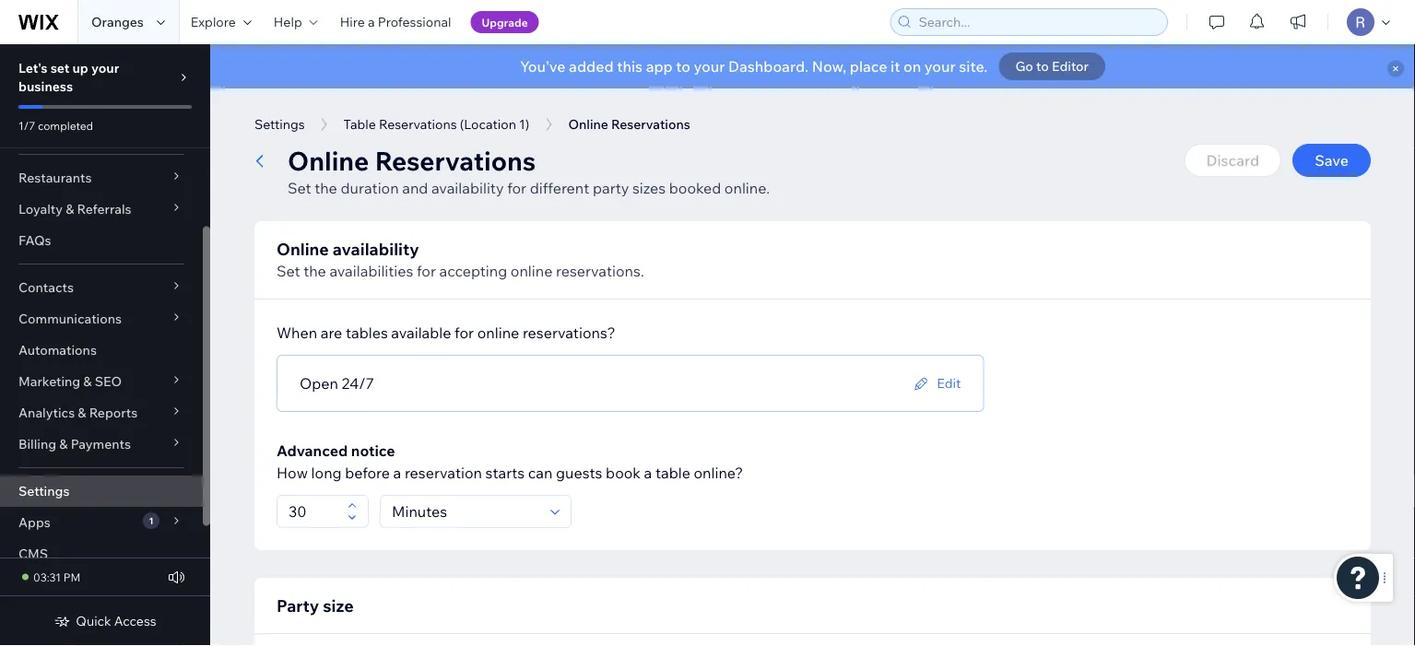 Task type: describe. For each thing, give the bounding box(es) containing it.
save
[[1315, 151, 1349, 170]]

settings button
[[245, 111, 314, 138]]

up
[[72, 60, 88, 76]]

2 vertical spatial for
[[455, 324, 474, 342]]

added
[[569, 57, 614, 76]]

edit button
[[911, 373, 961, 394]]

the for availability
[[303, 262, 326, 280]]

when are tables available for online reservations?
[[277, 324, 616, 342]]

you've added this app to your dashboard. now, place it on your site. alert
[[210, 44, 1415, 89]]

restaurants
[[18, 170, 92, 186]]

1 vertical spatial online
[[477, 324, 519, 342]]

save button
[[1293, 144, 1371, 177]]

party size
[[277, 595, 354, 616]]

reports
[[89, 405, 138, 421]]

quick access
[[76, 613, 156, 629]]

settings for the settings link at the bottom left
[[18, 483, 70, 499]]

available
[[391, 324, 451, 342]]

online.
[[725, 179, 770, 197]]

set
[[50, 60, 69, 76]]

online availability set the availabilities for accepting online reservations.
[[277, 238, 644, 280]]

referrals
[[77, 201, 131, 217]]

upgrade button
[[471, 11, 539, 33]]

place
[[850, 57, 887, 76]]

marketing
[[18, 373, 80, 390]]

upgrade
[[482, 15, 528, 29]]

& for loyalty
[[66, 201, 74, 217]]

availabilities
[[330, 262, 413, 280]]

go to editor button
[[999, 53, 1106, 80]]

24/7
[[342, 374, 374, 393]]

hire a professional link
[[329, 0, 462, 44]]

billing & payments
[[18, 436, 131, 452]]

hire
[[340, 14, 365, 30]]

size
[[323, 595, 354, 616]]

loyalty
[[18, 201, 63, 217]]

duration
[[341, 179, 399, 197]]

online reservations set the duration and availability for different party sizes booked online.
[[288, 144, 770, 197]]

booked
[[669, 179, 721, 197]]

automations
[[18, 342, 97, 358]]

this
[[617, 57, 643, 76]]

online for online availability
[[277, 238, 329, 259]]

seo
[[95, 373, 122, 390]]

can
[[528, 464, 553, 482]]

help
[[274, 14, 302, 30]]

open
[[300, 374, 338, 393]]

hire a professional
[[340, 14, 451, 30]]

automations link
[[0, 335, 203, 366]]

0 horizontal spatial to
[[676, 57, 691, 76]]

when
[[277, 324, 317, 342]]

online?
[[694, 464, 743, 482]]

you've
[[520, 57, 566, 76]]

edit
[[937, 375, 961, 391]]

loyalty & referrals
[[18, 201, 131, 217]]

and
[[402, 179, 428, 197]]

loyalty & referrals button
[[0, 194, 203, 225]]

advanced
[[277, 442, 348, 460]]

marketing & seo button
[[0, 366, 203, 397]]

& for billing
[[59, 436, 68, 452]]

open 24/7
[[300, 374, 374, 393]]

you've added this app to your dashboard. now, place it on your site.
[[520, 57, 988, 76]]

billing
[[18, 436, 56, 452]]

now,
[[812, 57, 847, 76]]

table reservations (location 1) button
[[334, 111, 539, 138]]

are
[[321, 324, 342, 342]]

notice
[[351, 442, 395, 460]]

1/7 completed
[[18, 118, 93, 132]]

editor
[[1052, 58, 1089, 74]]

guests
[[556, 464, 603, 482]]

communications button
[[0, 303, 203, 335]]

book
[[606, 464, 641, 482]]

quick
[[76, 613, 111, 629]]

starts
[[486, 464, 525, 482]]

the for reservations
[[315, 179, 337, 197]]

accepting
[[439, 262, 507, 280]]

tables
[[346, 324, 388, 342]]

& for analytics
[[78, 405, 86, 421]]

(location
[[460, 116, 516, 132]]

on
[[904, 57, 921, 76]]

online inside online availability set the availabilities for accepting online reservations.
[[511, 262, 553, 280]]

1 horizontal spatial your
[[694, 57, 725, 76]]

online reservations button
[[559, 111, 700, 138]]

long
[[311, 464, 342, 482]]

availability inside online reservations set the duration and availability for different party sizes booked online.
[[432, 179, 504, 197]]



Task type: locate. For each thing, give the bounding box(es) containing it.
1 vertical spatial availability
[[333, 238, 419, 259]]

settings inside 'settings' "button"
[[254, 116, 305, 132]]

online down the accepting
[[477, 324, 519, 342]]

0 vertical spatial set
[[288, 179, 311, 197]]

None text field
[[283, 496, 342, 527]]

0 vertical spatial settings
[[254, 116, 305, 132]]

pm
[[63, 570, 81, 584]]

1 horizontal spatial for
[[455, 324, 474, 342]]

the inside online availability set the availabilities for accepting online reservations.
[[303, 262, 326, 280]]

restaurants button
[[0, 162, 203, 194]]

reservations
[[379, 116, 457, 132], [611, 116, 690, 132], [375, 144, 536, 177]]

go to editor
[[1016, 58, 1089, 74]]

marketing & seo
[[18, 373, 122, 390]]

0 vertical spatial online
[[511, 262, 553, 280]]

1 vertical spatial for
[[417, 262, 436, 280]]

let's
[[18, 60, 48, 76]]

quick access button
[[54, 613, 156, 630]]

reservation
[[405, 464, 482, 482]]

for inside online availability set the availabilities for accepting online reservations.
[[417, 262, 436, 280]]

1 horizontal spatial to
[[1036, 58, 1049, 74]]

& inside billing & payments dropdown button
[[59, 436, 68, 452]]

set inside online reservations set the duration and availability for different party sizes booked online.
[[288, 179, 311, 197]]

set inside online availability set the availabilities for accepting online reservations.
[[277, 262, 300, 280]]

0 vertical spatial the
[[315, 179, 337, 197]]

online right the accepting
[[511, 262, 553, 280]]

site.
[[959, 57, 988, 76]]

reservations down app
[[611, 116, 690, 132]]

reservations inside online reservations set the duration and availability for different party sizes booked online.
[[375, 144, 536, 177]]

0 vertical spatial for
[[507, 179, 527, 197]]

for left different
[[507, 179, 527, 197]]

availability inside online availability set the availabilities for accepting online reservations.
[[333, 238, 419, 259]]

online inside button
[[568, 116, 609, 132]]

how
[[277, 464, 308, 482]]

sidebar element
[[0, 44, 210, 646]]

online down added
[[568, 116, 609, 132]]

professional
[[378, 14, 451, 30]]

&
[[66, 201, 74, 217], [83, 373, 92, 390], [78, 405, 86, 421], [59, 436, 68, 452]]

your right on
[[925, 57, 956, 76]]

payments
[[71, 436, 131, 452]]

2 vertical spatial online
[[277, 238, 329, 259]]

0 vertical spatial online
[[568, 116, 609, 132]]

dashboard.
[[729, 57, 809, 76]]

& left seo on the bottom left of the page
[[83, 373, 92, 390]]

availability up availabilities
[[333, 238, 419, 259]]

completed
[[38, 118, 93, 132]]

the inside online reservations set the duration and availability for different party sizes booked online.
[[315, 179, 337, 197]]

business
[[18, 78, 73, 95]]

online reservations
[[568, 116, 690, 132]]

analytics & reports
[[18, 405, 138, 421]]

online down table on the top of page
[[288, 144, 369, 177]]

the left availabilities
[[303, 262, 326, 280]]

reservations?
[[523, 324, 616, 342]]

set
[[288, 179, 311, 197], [277, 262, 300, 280]]

& inside the analytics & reports dropdown button
[[78, 405, 86, 421]]

Search... field
[[913, 9, 1162, 35]]

before
[[345, 464, 390, 482]]

a right before
[[393, 464, 401, 482]]

analytics & reports button
[[0, 397, 203, 429]]

reservations for online reservations
[[611, 116, 690, 132]]

1
[[149, 515, 154, 527]]

app
[[646, 57, 673, 76]]

availability right and
[[432, 179, 504, 197]]

contacts button
[[0, 272, 203, 303]]

& right loyalty
[[66, 201, 74, 217]]

online inside online availability set the availabilities for accepting online reservations.
[[277, 238, 329, 259]]

a right book
[[644, 464, 652, 482]]

reservations right table on the top of page
[[379, 116, 457, 132]]

to right go
[[1036, 58, 1049, 74]]

contacts
[[18, 279, 74, 296]]

& right billing
[[59, 436, 68, 452]]

settings for 'settings' "button"
[[254, 116, 305, 132]]

0 horizontal spatial a
[[368, 14, 375, 30]]

2 horizontal spatial your
[[925, 57, 956, 76]]

reservations down the table reservations (location 1) button
[[375, 144, 536, 177]]

1 vertical spatial online
[[288, 144, 369, 177]]

a right "hire"
[[368, 14, 375, 30]]

for
[[507, 179, 527, 197], [417, 262, 436, 280], [455, 324, 474, 342]]

set up when
[[277, 262, 300, 280]]

the left duration
[[315, 179, 337, 197]]

settings link
[[0, 476, 203, 507]]

1 vertical spatial set
[[277, 262, 300, 280]]

online
[[568, 116, 609, 132], [288, 144, 369, 177], [277, 238, 329, 259]]

settings left table on the top of page
[[254, 116, 305, 132]]

to
[[676, 57, 691, 76], [1036, 58, 1049, 74]]

& left reports
[[78, 405, 86, 421]]

& inside loyalty & referrals 'dropdown button'
[[66, 201, 74, 217]]

go
[[1016, 58, 1034, 74]]

03:31
[[33, 570, 61, 584]]

faqs
[[18, 232, 51, 249]]

your
[[694, 57, 725, 76], [925, 57, 956, 76], [91, 60, 119, 76]]

2 horizontal spatial a
[[644, 464, 652, 482]]

reservations for table reservations (location 1)
[[379, 116, 457, 132]]

1 vertical spatial the
[[303, 262, 326, 280]]

1 horizontal spatial a
[[393, 464, 401, 482]]

2 horizontal spatial for
[[507, 179, 527, 197]]

help button
[[263, 0, 329, 44]]

online for online reservations
[[288, 144, 369, 177]]

access
[[114, 613, 156, 629]]

to right app
[[676, 57, 691, 76]]

cms link
[[0, 539, 203, 570]]

it
[[891, 57, 900, 76]]

apps
[[18, 515, 50, 531]]

analytics
[[18, 405, 75, 421]]

None field
[[386, 496, 545, 527]]

set for online availability
[[277, 262, 300, 280]]

communications
[[18, 311, 122, 327]]

for right available
[[455, 324, 474, 342]]

0 vertical spatial availability
[[432, 179, 504, 197]]

set for online reservations
[[288, 179, 311, 197]]

1 vertical spatial settings
[[18, 483, 70, 499]]

different
[[530, 179, 590, 197]]

settings inside the sidebar element
[[18, 483, 70, 499]]

0 horizontal spatial for
[[417, 262, 436, 280]]

0 horizontal spatial settings
[[18, 483, 70, 499]]

advanced notice how long before a reservation starts can guests book a table online?
[[277, 442, 743, 482]]

to inside button
[[1036, 58, 1049, 74]]

cms
[[18, 546, 48, 562]]

table
[[344, 116, 376, 132]]

0 horizontal spatial your
[[91, 60, 119, 76]]

reservations for online reservations set the duration and availability for different party sizes booked online.
[[375, 144, 536, 177]]

online inside online reservations set the duration and availability for different party sizes booked online.
[[288, 144, 369, 177]]

03:31 pm
[[33, 570, 81, 584]]

set down 'settings' "button"
[[288, 179, 311, 197]]

billing & payments button
[[0, 429, 203, 460]]

your right up
[[91, 60, 119, 76]]

party
[[593, 179, 629, 197]]

1)
[[519, 116, 530, 132]]

faqs link
[[0, 225, 203, 256]]

settings up apps
[[18, 483, 70, 499]]

for left the accepting
[[417, 262, 436, 280]]

oranges
[[91, 14, 144, 30]]

explore
[[191, 14, 236, 30]]

a
[[368, 14, 375, 30], [393, 464, 401, 482], [644, 464, 652, 482]]

1 horizontal spatial settings
[[254, 116, 305, 132]]

your right app
[[694, 57, 725, 76]]

sizes
[[633, 179, 666, 197]]

online up when
[[277, 238, 329, 259]]

the
[[315, 179, 337, 197], [303, 262, 326, 280]]

& for marketing
[[83, 373, 92, 390]]

0 horizontal spatial availability
[[333, 238, 419, 259]]

table
[[655, 464, 691, 482]]

1 horizontal spatial availability
[[432, 179, 504, 197]]

for inside online reservations set the duration and availability for different party sizes booked online.
[[507, 179, 527, 197]]

your inside let's set up your business
[[91, 60, 119, 76]]

& inside marketing & seo popup button
[[83, 373, 92, 390]]

let's set up your business
[[18, 60, 119, 95]]



Task type: vqa. For each thing, say whether or not it's contained in the screenshot.
these
no



